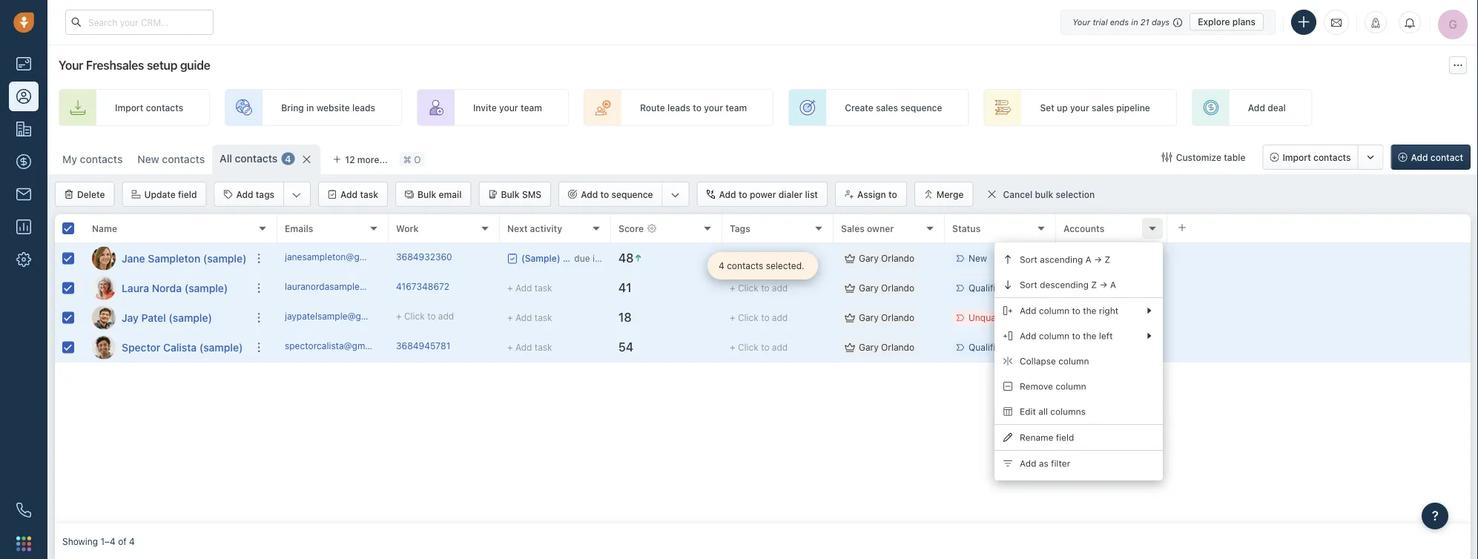 Task type: locate. For each thing, give the bounding box(es) containing it.
contacts
[[146, 102, 183, 113], [1314, 152, 1351, 162], [235, 152, 278, 165], [80, 153, 123, 165], [162, 153, 205, 165], [727, 261, 764, 271]]

set
[[1041, 102, 1055, 113]]

orlando for 18
[[881, 313, 915, 323]]

column for collapse column
[[1059, 356, 1090, 366]]

explore plans
[[1198, 17, 1256, 27]]

add tags group
[[214, 182, 311, 207]]

gary orlando for 54
[[859, 342, 915, 353]]

field down columns
[[1056, 433, 1075, 443]]

update field button
[[122, 182, 207, 207]]

j image
[[92, 247, 116, 270], [92, 306, 116, 330]]

1 j image from the top
[[92, 247, 116, 270]]

0 vertical spatial sequence
[[901, 102, 943, 113]]

3 + add task from the top
[[507, 342, 552, 353]]

add to power dialer list
[[719, 189, 818, 200]]

click for 41
[[738, 283, 759, 293]]

tags
[[730, 223, 751, 234]]

2 the from the top
[[1083, 331, 1097, 341]]

add inside menu item
[[1020, 458, 1037, 469]]

create sales sequence link
[[789, 89, 969, 126]]

import down deal
[[1283, 152, 1312, 162]]

column up columns
[[1056, 381, 1087, 392]]

1–4
[[101, 536, 116, 547]]

container_wx8msf4aqz5i3rn1 image
[[1162, 152, 1173, 162], [845, 313, 855, 323]]

tags
[[256, 189, 275, 200]]

1 vertical spatial sort
[[1020, 280, 1038, 290]]

new up the 'update'
[[138, 153, 159, 165]]

0 horizontal spatial 4
[[129, 536, 135, 547]]

3 orlando from the top
[[881, 313, 915, 323]]

2 j image from the top
[[92, 306, 116, 330]]

0 horizontal spatial container_wx8msf4aqz5i3rn1 image
[[845, 313, 855, 323]]

press space to deselect this row. row containing 54
[[277, 333, 1471, 363]]

1 horizontal spatial sales
[[1092, 102, 1114, 113]]

12
[[345, 154, 355, 165]]

explore
[[1198, 17, 1231, 27]]

corp
[[1072, 313, 1092, 323]]

import contacts inside button
[[1283, 152, 1351, 162]]

0 vertical spatial new
[[138, 153, 159, 165]]

gary for 18
[[859, 313, 879, 323]]

0 vertical spatial import contacts
[[115, 102, 183, 113]]

sort left descending
[[1020, 280, 1038, 290]]

1 vertical spatial qualified
[[969, 342, 1006, 353]]

selected.
[[766, 261, 805, 271]]

4 gary orlando from the top
[[859, 342, 915, 353]]

container_wx8msf4aqz5i3rn1 image
[[987, 189, 998, 200], [507, 253, 518, 264], [845, 253, 855, 264], [845, 283, 855, 293], [845, 342, 855, 353]]

activity
[[530, 223, 563, 234]]

4 cell from the top
[[1168, 333, 1471, 362]]

0 vertical spatial import
[[115, 102, 143, 113]]

add deal
[[1249, 102, 1286, 113]]

cancel bulk selection
[[1003, 189, 1095, 200]]

j image left the jane
[[92, 247, 116, 270]]

4 right of
[[129, 536, 135, 547]]

gary for 41
[[859, 283, 879, 293]]

(sample) for laura norda (sample)
[[185, 282, 228, 294]]

in right bring
[[306, 102, 314, 113]]

(sample) for jane sampleton (sample)
[[203, 252, 247, 265]]

1 gary orlando from the top
[[859, 253, 915, 264]]

0 vertical spatial qualified
[[969, 283, 1006, 293]]

gary orlando
[[859, 253, 915, 264], [859, 283, 915, 293], [859, 313, 915, 323], [859, 342, 915, 353]]

0 horizontal spatial import
[[115, 102, 143, 113]]

2 vertical spatial 4
[[129, 536, 135, 547]]

1 vertical spatial + add task
[[507, 313, 552, 323]]

(sample) up spector calista (sample)
[[169, 312, 212, 324]]

all
[[220, 152, 232, 165]]

2 bulk from the left
[[501, 189, 520, 200]]

your left freshsales
[[59, 58, 83, 72]]

(sample) right sampleton
[[203, 252, 247, 265]]

sales right create
[[876, 102, 898, 113]]

2 sort from the top
[[1020, 280, 1038, 290]]

0 vertical spatial a
[[1086, 254, 1092, 265]]

1 vertical spatial in
[[306, 102, 314, 113]]

add for add column to the right
[[1020, 306, 1037, 316]]

rename
[[1020, 433, 1054, 443]]

bulk left sms
[[501, 189, 520, 200]]

j image left jay
[[92, 306, 116, 330]]

import contacts for the import contacts button at the right of page
[[1283, 152, 1351, 162]]

import down your freshsales setup guide
[[115, 102, 143, 113]]

4 + click to add from the top
[[730, 342, 788, 353]]

(sample) for acme inc (sample)
[[1105, 283, 1142, 293]]

import contacts down deal
[[1283, 152, 1351, 162]]

cell for 18
[[1168, 303, 1471, 332]]

1 horizontal spatial z
[[1105, 254, 1111, 265]]

0 vertical spatial in
[[1132, 17, 1139, 27]]

l image
[[92, 276, 116, 300]]

1 vertical spatial →
[[1100, 280, 1108, 290]]

delete
[[77, 189, 105, 200]]

2 horizontal spatial your
[[1071, 102, 1090, 113]]

press space to deselect this row. row containing laura norda (sample)
[[55, 274, 277, 303]]

0 vertical spatial z
[[1105, 254, 1111, 265]]

1 vertical spatial import
[[1283, 152, 1312, 162]]

0 vertical spatial →
[[1094, 254, 1103, 265]]

1 bulk from the left
[[418, 189, 436, 200]]

(sample) right calista
[[199, 341, 243, 354]]

in left 21 at the top right
[[1132, 17, 1139, 27]]

laura norda (sample) link
[[122, 281, 228, 296]]

to
[[693, 102, 702, 113], [601, 189, 609, 200], [739, 189, 748, 200], [889, 189, 898, 200], [761, 253, 770, 264], [761, 283, 770, 293], [1072, 306, 1081, 316], [427, 311, 436, 322], [761, 313, 770, 323], [1072, 331, 1081, 341], [761, 342, 770, 353]]

collapse column
[[1020, 356, 1090, 366]]

explore plans link
[[1190, 13, 1264, 31]]

2 leads from the left
[[668, 102, 691, 113]]

qualified up unqualified
[[969, 283, 1006, 293]]

1 + add task from the top
[[507, 283, 552, 293]]

leads right 'route'
[[668, 102, 691, 113]]

(sample) for e corp (sample)
[[1095, 313, 1132, 323]]

customize
[[1177, 152, 1222, 162]]

customize table button
[[1153, 145, 1256, 170]]

field right the 'update'
[[178, 189, 197, 200]]

import contacts button
[[1263, 145, 1359, 170]]

⌘
[[403, 154, 412, 165]]

row group containing 48
[[277, 244, 1471, 363]]

1 horizontal spatial team
[[726, 102, 747, 113]]

(sample) for jay patel (sample)
[[169, 312, 212, 324]]

leads right website
[[352, 102, 375, 113]]

column down descending
[[1039, 306, 1070, 316]]

new contacts button
[[130, 145, 212, 174], [138, 153, 205, 165]]

import inside button
[[1283, 152, 1312, 162]]

create sales sequence
[[845, 102, 943, 113]]

field inside menu item
[[1056, 433, 1075, 443]]

add for add tags
[[236, 189, 253, 200]]

orlando
[[881, 253, 915, 264], [881, 283, 915, 293], [881, 313, 915, 323], [881, 342, 915, 353]]

press space to deselect this row. row containing spector calista (sample)
[[55, 333, 277, 363]]

1 horizontal spatial sequence
[[901, 102, 943, 113]]

sequence inside button
[[612, 189, 653, 200]]

1 vertical spatial your
[[59, 58, 83, 72]]

click for 54
[[738, 342, 759, 353]]

4 left selected.
[[719, 261, 725, 271]]

table
[[1224, 152, 1246, 162]]

a
[[1086, 254, 1092, 265], [1111, 280, 1117, 290]]

ends
[[1110, 17, 1129, 27]]

1 horizontal spatial a
[[1111, 280, 1117, 290]]

owner
[[867, 223, 894, 234]]

1 gary from the top
[[859, 253, 879, 264]]

press space to deselect this row. row containing jane sampleton (sample)
[[55, 244, 277, 274]]

sales left the pipeline
[[1092, 102, 1114, 113]]

sort descending z → a menu item
[[995, 272, 1163, 298]]

1 horizontal spatial leads
[[668, 102, 691, 113]]

cell
[[1168, 244, 1471, 273], [1168, 274, 1471, 303], [1168, 303, 1471, 332], [1168, 333, 1471, 362]]

0 horizontal spatial new
[[138, 153, 159, 165]]

1 vertical spatial the
[[1083, 331, 1097, 341]]

0 vertical spatial field
[[178, 189, 197, 200]]

4 orlando from the top
[[881, 342, 915, 353]]

1 row group from the left
[[55, 244, 277, 363]]

bulk left email
[[418, 189, 436, 200]]

the
[[1083, 306, 1097, 316], [1083, 331, 1097, 341]]

0 vertical spatial + add task
[[507, 283, 552, 293]]

4 right all contacts 'link'
[[285, 154, 291, 164]]

add inside button
[[719, 189, 736, 200]]

1 + click to add from the top
[[730, 253, 788, 264]]

column down e
[[1039, 331, 1070, 341]]

field inside button
[[178, 189, 197, 200]]

update field
[[144, 189, 197, 200]]

task for 41
[[535, 283, 552, 293]]

spector calista (sample)
[[122, 341, 243, 354]]

1 qualified from the top
[[969, 283, 1006, 293]]

2 cell from the top
[[1168, 274, 1471, 303]]

1 vertical spatial z
[[1092, 280, 1097, 290]]

0 vertical spatial your
[[1073, 17, 1091, 27]]

cell for 54
[[1168, 333, 1471, 362]]

(sample) up right
[[1105, 283, 1142, 293]]

new for new contacts
[[138, 153, 159, 165]]

(sample) up left on the bottom right of the page
[[1095, 313, 1132, 323]]

0 horizontal spatial leads
[[352, 102, 375, 113]]

1 vertical spatial import contacts
[[1283, 152, 1351, 162]]

assign
[[858, 189, 886, 200]]

1 horizontal spatial your
[[1073, 17, 1091, 27]]

0 horizontal spatial bulk
[[418, 189, 436, 200]]

+ click to add for 18
[[730, 313, 788, 323]]

z right acme
[[1092, 280, 1097, 290]]

dialer
[[779, 189, 803, 200]]

3 cell from the top
[[1168, 303, 1471, 332]]

orlando for 54
[[881, 342, 915, 353]]

janesampleton@gmail.com 3684932360
[[285, 252, 452, 262]]

container_wx8msf4aqz5i3rn1 image for techcave
[[845, 342, 855, 353]]

1 horizontal spatial field
[[1056, 433, 1075, 443]]

2 gary orlando from the top
[[859, 283, 915, 293]]

contacts inside grid
[[727, 261, 764, 271]]

plans
[[1233, 17, 1256, 27]]

the up techcave
[[1083, 331, 1097, 341]]

→ up inc
[[1094, 254, 1103, 265]]

acme inc (sample)
[[1064, 283, 1142, 293]]

0 horizontal spatial import contacts
[[115, 102, 183, 113]]

2 qualified from the top
[[969, 342, 1006, 353]]

1 horizontal spatial container_wx8msf4aqz5i3rn1 image
[[1162, 152, 1173, 162]]

gary orlando for 41
[[859, 283, 915, 293]]

→ for a
[[1100, 280, 1108, 290]]

(sample)
[[203, 252, 247, 265], [1111, 253, 1148, 264], [185, 282, 228, 294], [1105, 283, 1142, 293], [169, 312, 212, 324], [1095, 313, 1132, 323], [199, 341, 243, 354], [1106, 342, 1143, 353]]

your right invite
[[499, 102, 518, 113]]

0 vertical spatial the
[[1083, 306, 1097, 316]]

invite
[[473, 102, 497, 113]]

sort ascending a → z menu item
[[995, 247, 1163, 272]]

your left trial
[[1073, 17, 1091, 27]]

in
[[1132, 17, 1139, 27], [306, 102, 314, 113]]

0 horizontal spatial sales
[[876, 102, 898, 113]]

add column to the left
[[1020, 331, 1113, 341]]

new for new
[[969, 253, 988, 264]]

press space to deselect this row. row containing 18
[[277, 303, 1471, 333]]

add for add contact
[[1412, 152, 1429, 162]]

merge button
[[915, 182, 974, 207]]

→ for z
[[1094, 254, 1103, 265]]

4
[[285, 154, 291, 164], [719, 261, 725, 271], [129, 536, 135, 547]]

qualified
[[969, 283, 1006, 293], [969, 342, 1006, 353]]

2 vertical spatial + add task
[[507, 342, 552, 353]]

0 vertical spatial container_wx8msf4aqz5i3rn1 image
[[1162, 152, 1173, 162]]

qualified for 54
[[969, 342, 1006, 353]]

4 gary from the top
[[859, 342, 879, 353]]

task for 54
[[535, 342, 552, 353]]

add inside "group"
[[581, 189, 598, 200]]

1 vertical spatial 4
[[719, 261, 725, 271]]

1 vertical spatial field
[[1056, 433, 1075, 443]]

import
[[115, 102, 143, 113], [1283, 152, 1312, 162]]

2 row group from the left
[[277, 244, 1471, 363]]

3 + click to add from the top
[[730, 313, 788, 323]]

my contacts button
[[55, 145, 130, 174], [62, 153, 123, 165]]

sequence up score
[[612, 189, 653, 200]]

2 horizontal spatial 4
[[719, 261, 725, 271]]

field
[[178, 189, 197, 200], [1056, 433, 1075, 443]]

1 vertical spatial a
[[1111, 280, 1117, 290]]

4167348672
[[396, 281, 450, 292]]

patel
[[141, 312, 166, 324]]

new down status
[[969, 253, 988, 264]]

4 inside all contacts 4
[[285, 154, 291, 164]]

o
[[414, 154, 421, 165]]

3684932360 link
[[396, 251, 452, 266]]

edit all columns
[[1020, 407, 1086, 417]]

menu
[[995, 243, 1163, 481]]

→ down widgetz.io (sample) link
[[1100, 280, 1108, 290]]

column for remove column
[[1056, 381, 1087, 392]]

2 your from the left
[[704, 102, 723, 113]]

bulk
[[1035, 189, 1054, 200]]

sequence for add to sequence
[[612, 189, 653, 200]]

norda
[[152, 282, 182, 294]]

click for 18
[[738, 313, 759, 323]]

1 leads from the left
[[352, 102, 375, 113]]

0 horizontal spatial sequence
[[612, 189, 653, 200]]

trial
[[1093, 17, 1108, 27]]

1 vertical spatial j image
[[92, 306, 116, 330]]

your right up
[[1071, 102, 1090, 113]]

2 orlando from the top
[[881, 283, 915, 293]]

3 gary from the top
[[859, 313, 879, 323]]

import contacts down setup
[[115, 102, 183, 113]]

customize table
[[1177, 152, 1246, 162]]

3684932360
[[396, 252, 452, 262]]

jay patel (sample)
[[122, 312, 212, 324]]

edit all columns menu item
[[995, 399, 1163, 424]]

grid
[[55, 213, 1471, 524]]

qualified down unqualified
[[969, 342, 1006, 353]]

leads
[[352, 102, 375, 113], [668, 102, 691, 113]]

1 the from the top
[[1083, 306, 1097, 316]]

(sample) down jane sampleton (sample) link
[[185, 282, 228, 294]]

0 horizontal spatial in
[[306, 102, 314, 113]]

add for add deal
[[1249, 102, 1266, 113]]

1 vertical spatial container_wx8msf4aqz5i3rn1 image
[[845, 313, 855, 323]]

email
[[439, 189, 462, 200]]

add for 54
[[772, 342, 788, 353]]

collapse column menu item
[[995, 349, 1163, 374]]

1 horizontal spatial bulk
[[501, 189, 520, 200]]

edit
[[1020, 407, 1036, 417]]

1 sort from the top
[[1020, 254, 1038, 265]]

0 vertical spatial 4
[[285, 154, 291, 164]]

the left right
[[1083, 306, 1097, 316]]

unqualified
[[969, 313, 1017, 323]]

lauranordasample@gmail.com link
[[285, 280, 411, 296]]

as
[[1039, 458, 1049, 469]]

1 horizontal spatial import
[[1283, 152, 1312, 162]]

z
[[1105, 254, 1111, 265], [1092, 280, 1097, 290]]

0 vertical spatial j image
[[92, 247, 116, 270]]

1 vertical spatial new
[[969, 253, 988, 264]]

your right 'route'
[[704, 102, 723, 113]]

z up acme inc (sample)
[[1105, 254, 1111, 265]]

rename field menu item
[[995, 425, 1163, 450]]

add for 18
[[772, 313, 788, 323]]

0 vertical spatial sort
[[1020, 254, 1038, 265]]

3 gary orlando from the top
[[859, 313, 915, 323]]

task
[[360, 189, 378, 200], [535, 283, 552, 293], [535, 313, 552, 323], [535, 342, 552, 353]]

bulk
[[418, 189, 436, 200], [501, 189, 520, 200]]

bulk for bulk sms
[[501, 189, 520, 200]]

row group
[[55, 244, 277, 363], [277, 244, 1471, 363]]

remove column menu item
[[995, 374, 1163, 399]]

1 horizontal spatial new
[[969, 253, 988, 264]]

Search your CRM... text field
[[65, 10, 214, 35]]

0 horizontal spatial your
[[59, 58, 83, 72]]

showing
[[62, 536, 98, 547]]

2 gary from the top
[[859, 283, 879, 293]]

1 vertical spatial sequence
[[612, 189, 653, 200]]

add inside group
[[236, 189, 253, 200]]

add contact
[[1412, 152, 1464, 162]]

column down techcave
[[1059, 356, 1090, 366]]

spector
[[122, 341, 161, 354]]

1 horizontal spatial 4
[[285, 154, 291, 164]]

sort left "ascending"
[[1020, 254, 1038, 265]]

1 horizontal spatial your
[[704, 102, 723, 113]]

2 + click to add from the top
[[730, 283, 788, 293]]

2 + add task from the top
[[507, 313, 552, 323]]

54
[[619, 340, 634, 354]]

0 horizontal spatial team
[[521, 102, 542, 113]]

container_wx8msf4aqz5i3rn1 image for acme
[[845, 283, 855, 293]]

add task
[[341, 189, 378, 200]]

1 orlando from the top
[[881, 253, 915, 264]]

+ click to add
[[730, 253, 788, 264], [730, 283, 788, 293], [730, 313, 788, 323], [730, 342, 788, 353]]

sequence right create
[[901, 102, 943, 113]]

0 horizontal spatial field
[[178, 189, 197, 200]]

press space to deselect this row. row
[[55, 244, 277, 274], [277, 244, 1471, 274], [55, 274, 277, 303], [277, 274, 1471, 303], [55, 303, 277, 333], [277, 303, 1471, 333], [55, 333, 277, 363], [277, 333, 1471, 363]]

1 horizontal spatial import contacts
[[1283, 152, 1351, 162]]

gary
[[859, 253, 879, 264], [859, 283, 879, 293], [859, 313, 879, 323], [859, 342, 879, 353]]

0 horizontal spatial your
[[499, 102, 518, 113]]



Task type: vqa. For each thing, say whether or not it's contained in the screenshot.
more
no



Task type: describe. For each thing, give the bounding box(es) containing it.
update
[[144, 189, 176, 200]]

in inside 'link'
[[306, 102, 314, 113]]

2 team from the left
[[726, 102, 747, 113]]

your trial ends in 21 days
[[1073, 17, 1170, 27]]

bulk email button
[[395, 182, 471, 207]]

1 your from the left
[[499, 102, 518, 113]]

add deal link
[[1192, 89, 1313, 126]]

press space to deselect this row. row containing 48
[[277, 244, 1471, 274]]

gary for 54
[[859, 342, 879, 353]]

row group containing jane sampleton (sample)
[[55, 244, 277, 363]]

status
[[953, 223, 981, 234]]

laura
[[122, 282, 149, 294]]

invite your team link
[[417, 89, 569, 126]]

+ click to add for 41
[[730, 283, 788, 293]]

container_wx8msf4aqz5i3rn1 image inside customize table button
[[1162, 152, 1173, 162]]

grid containing 48
[[55, 213, 1471, 524]]

add to sequence
[[581, 189, 653, 200]]

18
[[619, 311, 632, 325]]

add for add task
[[341, 189, 358, 200]]

add contact button
[[1392, 145, 1471, 170]]

+ add task for 18
[[507, 313, 552, 323]]

import contacts group
[[1263, 145, 1384, 170]]

add as filter menu item
[[995, 451, 1163, 476]]

cancel
[[1003, 189, 1033, 200]]

+ add task for 54
[[507, 342, 552, 353]]

calista
[[163, 341, 197, 354]]

freshworks switcher image
[[16, 537, 31, 551]]

jaypatelsample@gmail.com link
[[285, 310, 399, 326]]

sort for sort ascending a → z
[[1020, 254, 1038, 265]]

all contacts link
[[220, 151, 278, 166]]

your freshsales setup guide
[[59, 58, 210, 72]]

column for add column to the right
[[1039, 306, 1070, 316]]

+ click to add for 54
[[730, 342, 788, 353]]

collapse
[[1020, 356, 1056, 366]]

phone image
[[16, 503, 31, 518]]

ascending
[[1040, 254, 1083, 265]]

bulk sms button
[[479, 182, 551, 207]]

acme inc (sample) link
[[1064, 283, 1142, 293]]

task for 18
[[535, 313, 552, 323]]

emails
[[285, 223, 313, 234]]

4 inside grid
[[719, 261, 725, 271]]

add column to the right
[[1020, 306, 1119, 316]]

of
[[118, 536, 127, 547]]

⌘ o
[[403, 154, 421, 165]]

orlando for 41
[[881, 283, 915, 293]]

spectorcalista@gmail.com link
[[285, 340, 395, 355]]

+ add task for 41
[[507, 283, 552, 293]]

janesampleton@gmail.com link
[[285, 251, 397, 266]]

bulk for bulk email
[[418, 189, 436, 200]]

set up your sales pipeline
[[1041, 102, 1151, 113]]

import contacts link
[[59, 89, 210, 126]]

the for right
[[1083, 306, 1097, 316]]

import contacts for import contacts link
[[115, 102, 183, 113]]

import for import contacts link
[[115, 102, 143, 113]]

jaypatelsample@gmail.com + click to add
[[285, 311, 454, 322]]

widgetz.io
[[1064, 253, 1109, 264]]

create
[[845, 102, 874, 113]]

showing 1–4 of 4
[[62, 536, 135, 547]]

field for rename field
[[1056, 433, 1075, 443]]

sort for sort descending z → a
[[1020, 280, 1038, 290]]

up
[[1057, 102, 1068, 113]]

add for add as filter
[[1020, 458, 1037, 469]]

columns
[[1051, 407, 1086, 417]]

techcave
[[1064, 342, 1103, 353]]

name row
[[55, 214, 277, 244]]

phone element
[[9, 496, 39, 525]]

remove
[[1020, 381, 1054, 392]]

sales owner
[[841, 223, 894, 234]]

name column header
[[85, 214, 277, 244]]

my
[[62, 153, 77, 165]]

invite your team
[[473, 102, 542, 113]]

score
[[619, 223, 644, 234]]

spector calista (sample) link
[[122, 340, 243, 355]]

acme
[[1064, 283, 1088, 293]]

to inside button
[[739, 189, 748, 200]]

s image
[[92, 336, 116, 359]]

(sample) down left on the bottom right of the page
[[1106, 342, 1143, 353]]

next activity
[[507, 223, 563, 234]]

angle down image
[[671, 188, 680, 203]]

route leads to your team link
[[584, 89, 774, 126]]

1 horizontal spatial in
[[1132, 17, 1139, 27]]

spectorcalista@gmail.com 3684945781
[[285, 341, 451, 351]]

deal
[[1268, 102, 1286, 113]]

bring in website leads
[[281, 102, 375, 113]]

e
[[1064, 313, 1069, 323]]

sequence for create sales sequence
[[901, 102, 943, 113]]

jay
[[122, 312, 139, 324]]

import for the import contacts button at the right of page
[[1283, 152, 1312, 162]]

contact
[[1431, 152, 1464, 162]]

bring
[[281, 102, 304, 113]]

j image for jane sampleton (sample)
[[92, 247, 116, 270]]

bulk email
[[418, 189, 462, 200]]

(sample) for spector calista (sample)
[[199, 341, 243, 354]]

leads inside bring in website leads 'link'
[[352, 102, 375, 113]]

add for add to sequence
[[581, 189, 598, 200]]

add to power dialer list button
[[697, 182, 828, 207]]

1 team from the left
[[521, 102, 542, 113]]

email image
[[1332, 16, 1342, 28]]

add to sequence button
[[560, 183, 662, 206]]

your for your freshsales setup guide
[[59, 58, 83, 72]]

leads inside route leads to your team link
[[668, 102, 691, 113]]

to inside 'button'
[[889, 189, 898, 200]]

0 horizontal spatial a
[[1086, 254, 1092, 265]]

add for add column to the left
[[1020, 331, 1037, 341]]

qualified for 41
[[969, 283, 1006, 293]]

column for add column to the left
[[1039, 331, 1070, 341]]

widgetz.io (sample) link
[[1064, 253, 1148, 264]]

all
[[1039, 407, 1048, 417]]

filter
[[1051, 458, 1071, 469]]

assign to
[[858, 189, 898, 200]]

your for your trial ends in 21 days
[[1073, 17, 1091, 27]]

press space to deselect this row. row containing jay patel (sample)
[[55, 303, 277, 333]]

1 cell from the top
[[1168, 244, 1471, 273]]

1 sales from the left
[[876, 102, 898, 113]]

power
[[750, 189, 776, 200]]

cell for 41
[[1168, 274, 1471, 303]]

add for 41
[[772, 283, 788, 293]]

41
[[619, 281, 632, 295]]

more...
[[357, 154, 388, 165]]

name
[[92, 223, 117, 234]]

add to sequence group
[[559, 182, 690, 207]]

remove column
[[1020, 381, 1087, 392]]

contacts inside button
[[1314, 152, 1351, 162]]

menu containing sort ascending a → z
[[995, 243, 1163, 481]]

3684945781
[[396, 341, 451, 351]]

bulk sms
[[501, 189, 542, 200]]

freshsales
[[86, 58, 144, 72]]

field for update field
[[178, 189, 197, 200]]

j image for jay patel (sample)
[[92, 306, 116, 330]]

jane
[[122, 252, 145, 265]]

inc
[[1090, 283, 1103, 293]]

sms
[[522, 189, 542, 200]]

add for add to power dialer list
[[719, 189, 736, 200]]

task inside button
[[360, 189, 378, 200]]

angle down image
[[292, 188, 301, 203]]

to inside button
[[601, 189, 609, 200]]

work
[[396, 223, 419, 234]]

4167348672 link
[[396, 280, 450, 296]]

merge
[[937, 189, 964, 200]]

container_wx8msf4aqz5i3rn1 image for widgetz.io
[[845, 253, 855, 264]]

sort ascending a → z
[[1020, 254, 1111, 265]]

set up your sales pipeline link
[[984, 89, 1177, 126]]

(sample) up acme inc (sample) link
[[1111, 253, 1148, 264]]

2 sales from the left
[[1092, 102, 1114, 113]]

3 your from the left
[[1071, 102, 1090, 113]]

days
[[1152, 17, 1170, 27]]

0 horizontal spatial z
[[1092, 280, 1097, 290]]

gary orlando for 18
[[859, 313, 915, 323]]

descending
[[1040, 280, 1089, 290]]

the for left
[[1083, 331, 1097, 341]]

left
[[1099, 331, 1113, 341]]

press space to deselect this row. row containing 41
[[277, 274, 1471, 303]]



